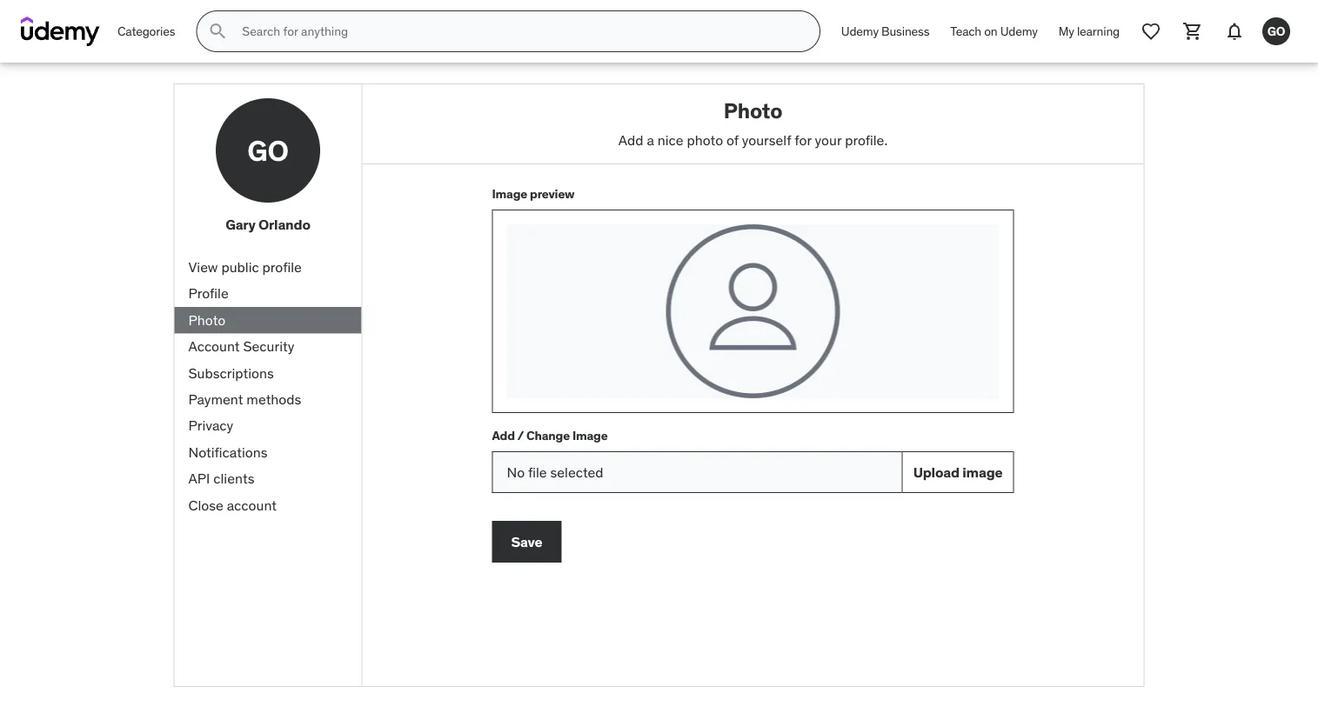 Task type: describe. For each thing, give the bounding box(es) containing it.
photo inside photo add a nice photo of yourself for your profile.
[[724, 97, 783, 124]]

file
[[528, 463, 547, 481]]

view public profile link
[[175, 254, 362, 281]]

udemy inside 'teach on udemy' link
[[1001, 23, 1038, 39]]

profile
[[262, 258, 302, 276]]

profile
[[188, 285, 229, 303]]

api
[[188, 470, 210, 488]]

on
[[985, 23, 998, 39]]

orlando
[[259, 216, 311, 234]]

a
[[647, 131, 654, 149]]

image
[[963, 464, 1003, 481]]

upload image
[[914, 464, 1003, 481]]

for
[[795, 131, 812, 149]]

my
[[1059, 23, 1075, 39]]

no file selected
[[507, 463, 604, 481]]

save
[[511, 533, 543, 551]]

udemy business
[[842, 23, 930, 39]]

security
[[243, 338, 295, 355]]

my learning link
[[1049, 10, 1131, 52]]

view
[[188, 258, 218, 276]]

save button
[[492, 522, 562, 563]]

wishlist image
[[1141, 21, 1162, 42]]

selected
[[551, 463, 604, 481]]

api clients link
[[175, 466, 362, 492]]

learning
[[1077, 23, 1120, 39]]

privacy link
[[175, 413, 362, 440]]

categories button
[[107, 10, 186, 52]]

udemy inside udemy business link
[[842, 23, 879, 39]]

photo inside view public profile profile photo account security subscriptions payment methods privacy notifications api clients close account
[[188, 311, 226, 329]]

preview
[[530, 186, 575, 202]]

photo
[[687, 131, 723, 149]]

close
[[188, 496, 224, 514]]

add / change image
[[492, 428, 608, 444]]

notifications link
[[175, 440, 362, 466]]

submit search image
[[207, 21, 228, 42]]

of
[[727, 131, 739, 149]]

payment
[[188, 391, 243, 408]]

shopping cart with 0 items image
[[1183, 21, 1204, 42]]

notifications
[[188, 443, 268, 461]]



Task type: vqa. For each thing, say whether or not it's contained in the screenshot.
the leftmost with
no



Task type: locate. For each thing, give the bounding box(es) containing it.
account security link
[[175, 334, 362, 360]]

categories
[[118, 23, 175, 39]]

gary orlando
[[226, 216, 311, 234]]

privacy
[[188, 417, 233, 435]]

udemy left business
[[842, 23, 879, 39]]

1 horizontal spatial go
[[1268, 23, 1286, 39]]

photo down profile
[[188, 311, 226, 329]]

image preview
[[492, 186, 575, 202]]

nice
[[658, 131, 684, 149]]

account
[[188, 338, 240, 355]]

go up "gary orlando"
[[247, 133, 289, 168]]

gary
[[226, 216, 256, 234]]

photo add a nice photo of yourself for your profile.
[[619, 97, 888, 149]]

profile.
[[845, 131, 888, 149]]

teach on udemy link
[[940, 10, 1049, 52]]

add inside photo add a nice photo of yourself for your profile.
[[619, 131, 644, 149]]

udemy right on
[[1001, 23, 1038, 39]]

1 horizontal spatial add
[[619, 131, 644, 149]]

image up the selected
[[573, 428, 608, 444]]

add
[[619, 131, 644, 149], [492, 428, 515, 444]]

1 horizontal spatial udemy
[[1001, 23, 1038, 39]]

public
[[221, 258, 259, 276]]

1 vertical spatial image
[[573, 428, 608, 444]]

image left preview
[[492, 186, 528, 202]]

Search for anything text field
[[239, 17, 799, 46]]

2 udemy from the left
[[1001, 23, 1038, 39]]

account
[[227, 496, 277, 514]]

photo
[[724, 97, 783, 124], [188, 311, 226, 329]]

image
[[492, 186, 528, 202], [573, 428, 608, 444]]

no
[[507, 463, 525, 481]]

0 vertical spatial photo
[[724, 97, 783, 124]]

0 vertical spatial add
[[619, 131, 644, 149]]

0 horizontal spatial photo
[[188, 311, 226, 329]]

0 vertical spatial image
[[492, 186, 528, 202]]

0 horizontal spatial image
[[492, 186, 528, 202]]

payment methods link
[[175, 387, 362, 413]]

add left a
[[619, 131, 644, 149]]

my learning
[[1059, 23, 1120, 39]]

1 horizontal spatial image
[[573, 428, 608, 444]]

go
[[1268, 23, 1286, 39], [247, 133, 289, 168]]

1 vertical spatial photo
[[188, 311, 226, 329]]

subscriptions link
[[175, 360, 362, 387]]

teach
[[951, 23, 982, 39]]

udemy
[[842, 23, 879, 39], [1001, 23, 1038, 39]]

udemy business link
[[831, 10, 940, 52]]

profile link
[[175, 281, 362, 307]]

teach on udemy
[[951, 23, 1038, 39]]

yourself
[[742, 131, 791, 149]]

0 horizontal spatial go
[[247, 133, 289, 168]]

methods
[[247, 391, 301, 408]]

0 horizontal spatial udemy
[[842, 23, 879, 39]]

udemy image
[[21, 17, 100, 46]]

add left the /
[[492, 428, 515, 444]]

view public profile profile photo account security subscriptions payment methods privacy notifications api clients close account
[[188, 258, 302, 514]]

upload
[[914, 464, 960, 481]]

1 vertical spatial go
[[247, 133, 289, 168]]

close account link
[[175, 492, 362, 519]]

1 horizontal spatial photo
[[724, 97, 783, 124]]

your
[[815, 131, 842, 149]]

subscriptions
[[188, 364, 274, 382]]

0 vertical spatial go
[[1268, 23, 1286, 39]]

go right notifications icon on the top right of the page
[[1268, 23, 1286, 39]]

clients
[[213, 470, 255, 488]]

photo link
[[175, 307, 362, 334]]

1 udemy from the left
[[842, 23, 879, 39]]

photo up yourself
[[724, 97, 783, 124]]

/
[[517, 428, 524, 444]]

business
[[882, 23, 930, 39]]

change
[[527, 428, 570, 444]]

go link
[[1256, 10, 1298, 52]]

0 horizontal spatial add
[[492, 428, 515, 444]]

notifications image
[[1225, 21, 1246, 42]]

1 vertical spatial add
[[492, 428, 515, 444]]



